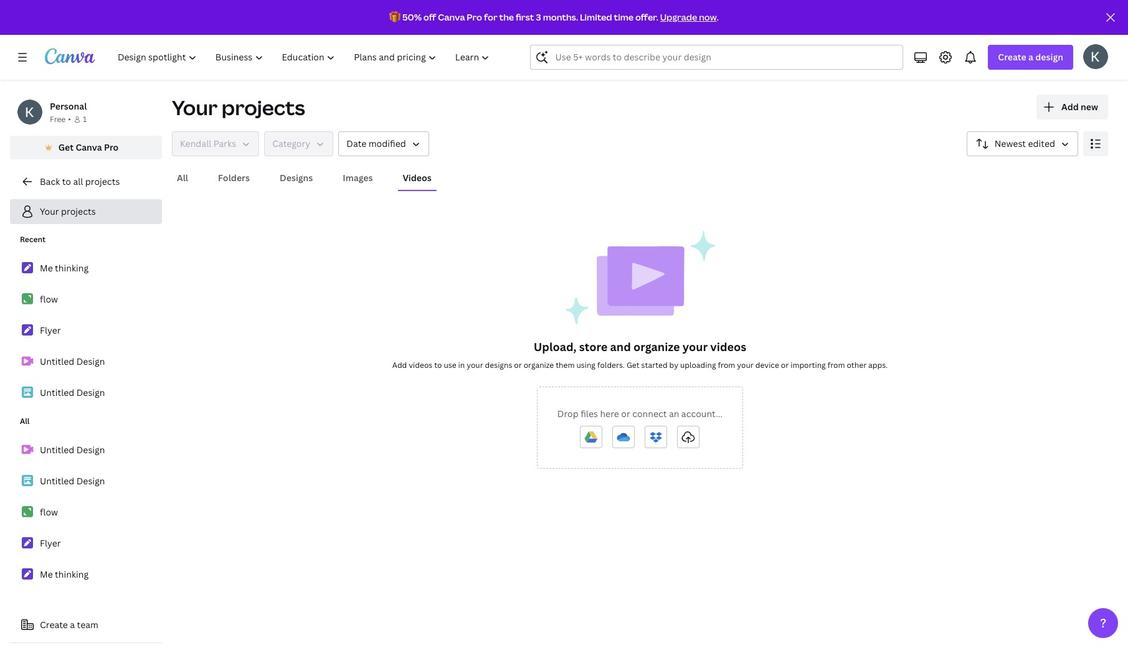 Task type: vqa. For each thing, say whether or not it's contained in the screenshot.
Golden Butterfly image
no



Task type: describe. For each thing, give the bounding box(es) containing it.
connect
[[633, 408, 667, 420]]

2 untitled design link from the top
[[10, 380, 162, 406]]

first
[[516, 11, 534, 23]]

free
[[50, 114, 66, 125]]

me thinking for 1st me thinking link from the bottom of the page
[[40, 569, 89, 581]]

1 flyer link from the top
[[10, 318, 162, 344]]

get inside button
[[58, 141, 74, 153]]

add inside upload, store and organize your videos add videos to use in your designs or organize them using folders. get started by uploading from your device or importing from other apps.
[[393, 360, 407, 371]]

kendall parks
[[180, 138, 236, 150]]

top level navigation element
[[110, 45, 501, 70]]

create a team button
[[10, 613, 162, 638]]

1 thinking from the top
[[55, 262, 89, 274]]

1 vertical spatial projects
[[85, 176, 120, 188]]

3 untitled design link from the top
[[10, 437, 162, 464]]

Sort by button
[[967, 131, 1079, 156]]

videos
[[403, 172, 432, 184]]

0 vertical spatial your projects
[[172, 94, 305, 121]]

newest edited
[[995, 138, 1056, 150]]

date modified
[[347, 138, 406, 150]]

free •
[[50, 114, 71, 125]]

2 horizontal spatial or
[[781, 360, 789, 371]]

Owner button
[[172, 131, 259, 156]]

images
[[343, 172, 373, 184]]

create for create a design
[[999, 51, 1027, 63]]

use
[[444, 360, 457, 371]]

0 horizontal spatial your
[[467, 360, 483, 371]]

4 untitled design from the top
[[40, 476, 105, 487]]

Date modified button
[[339, 131, 429, 156]]

list containing me thinking
[[10, 256, 162, 406]]

importing
[[791, 360, 826, 371]]

create a design
[[999, 51, 1064, 63]]

an
[[669, 408, 680, 420]]

0 vertical spatial your
[[172, 94, 218, 121]]

0 horizontal spatial all
[[20, 416, 30, 427]]

0 vertical spatial organize
[[634, 340, 680, 355]]

modified
[[369, 138, 406, 150]]

months.
[[543, 11, 578, 23]]

1 horizontal spatial canva
[[438, 11, 465, 23]]

add new
[[1062, 101, 1099, 113]]

1 flow link from the top
[[10, 287, 162, 313]]

device
[[756, 360, 780, 371]]

add inside dropdown button
[[1062, 101, 1079, 113]]

designs
[[280, 172, 313, 184]]

0 horizontal spatial or
[[514, 360, 522, 371]]

0 horizontal spatial to
[[62, 176, 71, 188]]

now
[[699, 11, 717, 23]]

videos button
[[398, 166, 437, 190]]

folders
[[218, 172, 250, 184]]

a for team
[[70, 619, 75, 631]]

the
[[499, 11, 514, 23]]

0 horizontal spatial organize
[[524, 360, 554, 371]]

files
[[581, 408, 598, 420]]

time
[[614, 11, 634, 23]]

2 vertical spatial projects
[[61, 206, 96, 217]]

all
[[73, 176, 83, 188]]

folders button
[[213, 166, 255, 190]]

3 untitled from the top
[[40, 444, 74, 456]]

1 vertical spatial your projects
[[40, 206, 96, 217]]

4 untitled from the top
[[40, 476, 74, 487]]

create for create a team
[[40, 619, 68, 631]]

flyer for 1st flyer link from the bottom
[[40, 538, 61, 550]]

1 me from the top
[[40, 262, 53, 274]]

1 horizontal spatial videos
[[711, 340, 747, 355]]

design for 2nd "untitled design" link from the bottom of the page
[[76, 444, 105, 456]]

2 me thinking link from the top
[[10, 562, 162, 588]]

🎁
[[390, 11, 401, 23]]

upload, store and organize your videos add videos to use in your designs or organize them using folders. get started by uploading from your device or importing from other apps.
[[393, 340, 888, 371]]

🎁 50% off canva pro for the first 3 months. limited time offer. upgrade now .
[[390, 11, 719, 23]]

.
[[717, 11, 719, 23]]

designs button
[[275, 166, 318, 190]]

design for fourth "untitled design" link from the bottom of the page
[[76, 356, 105, 368]]



Task type: locate. For each thing, give the bounding box(es) containing it.
1 list from the top
[[10, 256, 162, 406]]

0 vertical spatial flow
[[40, 294, 58, 305]]

0 vertical spatial me thinking
[[40, 262, 89, 274]]

videos up uploading
[[711, 340, 747, 355]]

me thinking link up team at the bottom left of the page
[[10, 562, 162, 588]]

0 horizontal spatial get
[[58, 141, 74, 153]]

2 untitled from the top
[[40, 387, 74, 399]]

list containing untitled design
[[10, 437, 162, 588]]

pro up back to all projects link
[[104, 141, 119, 153]]

2 from from the left
[[828, 360, 845, 371]]

1 vertical spatial canva
[[76, 141, 102, 153]]

uploading
[[680, 360, 716, 371]]

1 untitled from the top
[[40, 356, 74, 368]]

flyer for second flyer link from the bottom
[[40, 325, 61, 337]]

design
[[76, 356, 105, 368], [76, 387, 105, 399], [76, 444, 105, 456], [76, 476, 105, 487]]

flow link
[[10, 287, 162, 313], [10, 500, 162, 526]]

a left team at the bottom left of the page
[[70, 619, 75, 631]]

pro left for
[[467, 11, 482, 23]]

from left other
[[828, 360, 845, 371]]

1 horizontal spatial from
[[828, 360, 845, 371]]

1 flyer from the top
[[40, 325, 61, 337]]

me up create a team
[[40, 569, 53, 581]]

0 horizontal spatial a
[[70, 619, 75, 631]]

0 vertical spatial to
[[62, 176, 71, 188]]

1 horizontal spatial your
[[683, 340, 708, 355]]

untitled design
[[40, 356, 105, 368], [40, 387, 105, 399], [40, 444, 105, 456], [40, 476, 105, 487]]

store
[[579, 340, 608, 355]]

me thinking up create a team
[[40, 569, 89, 581]]

account...
[[682, 408, 723, 420]]

for
[[484, 11, 498, 23]]

your down back
[[40, 206, 59, 217]]

back to all projects link
[[10, 170, 162, 194]]

1 vertical spatial to
[[435, 360, 442, 371]]

1 vertical spatial add
[[393, 360, 407, 371]]

1 vertical spatial me thinking link
[[10, 562, 162, 588]]

2 thinking from the top
[[55, 569, 89, 581]]

create a team
[[40, 619, 98, 631]]

or
[[514, 360, 522, 371], [781, 360, 789, 371], [621, 408, 631, 420]]

from right uploading
[[718, 360, 736, 371]]

design
[[1036, 51, 1064, 63]]

canva
[[438, 11, 465, 23], [76, 141, 102, 153]]

create inside button
[[40, 619, 68, 631]]

get inside upload, store and organize your videos add videos to use in your designs or organize them using folders. get started by uploading from your device or importing from other apps.
[[627, 360, 640, 371]]

0 vertical spatial pro
[[467, 11, 482, 23]]

2 horizontal spatial your
[[737, 360, 754, 371]]

2 flyer link from the top
[[10, 531, 162, 557]]

or right the designs
[[514, 360, 522, 371]]

0 vertical spatial add
[[1062, 101, 1079, 113]]

your
[[172, 94, 218, 121], [40, 206, 59, 217]]

me thinking for first me thinking link from the top
[[40, 262, 89, 274]]

team
[[77, 619, 98, 631]]

0 vertical spatial get
[[58, 141, 74, 153]]

upgrade
[[660, 11, 698, 23]]

videos
[[711, 340, 747, 355], [409, 360, 433, 371]]

off
[[424, 11, 436, 23]]

designs
[[485, 360, 513, 371]]

projects
[[222, 94, 305, 121], [85, 176, 120, 188], [61, 206, 96, 217]]

add new button
[[1037, 95, 1109, 120]]

upgrade now button
[[660, 11, 717, 23]]

0 vertical spatial create
[[999, 51, 1027, 63]]

me thinking link
[[10, 256, 162, 282], [10, 562, 162, 588]]

1 horizontal spatial get
[[627, 360, 640, 371]]

canva right off
[[438, 11, 465, 23]]

kendall
[[180, 138, 211, 150]]

me
[[40, 262, 53, 274], [40, 569, 53, 581]]

get canva pro
[[58, 141, 119, 153]]

1 horizontal spatial your
[[172, 94, 218, 121]]

0 vertical spatial projects
[[222, 94, 305, 121]]

0 vertical spatial all
[[177, 172, 188, 184]]

your projects down all
[[40, 206, 96, 217]]

create inside dropdown button
[[999, 51, 1027, 63]]

apps.
[[869, 360, 888, 371]]

or right device
[[781, 360, 789, 371]]

1 horizontal spatial add
[[1062, 101, 1079, 113]]

from
[[718, 360, 736, 371], [828, 360, 845, 371]]

date
[[347, 138, 367, 150]]

add left new
[[1062, 101, 1079, 113]]

me thinking
[[40, 262, 89, 274], [40, 569, 89, 581]]

0 vertical spatial me thinking link
[[10, 256, 162, 282]]

1 horizontal spatial pro
[[467, 11, 482, 23]]

1 vertical spatial me thinking
[[40, 569, 89, 581]]

flyer link
[[10, 318, 162, 344], [10, 531, 162, 557]]

get down •
[[58, 141, 74, 153]]

all inside button
[[177, 172, 188, 184]]

2 flyer from the top
[[40, 538, 61, 550]]

1
[[83, 114, 87, 125]]

1 vertical spatial create
[[40, 619, 68, 631]]

0 horizontal spatial add
[[393, 360, 407, 371]]

your left device
[[737, 360, 754, 371]]

limited
[[580, 11, 612, 23]]

4 untitled design link from the top
[[10, 469, 162, 495]]

create left design
[[999, 51, 1027, 63]]

category
[[272, 138, 311, 150]]

personal
[[50, 100, 87, 112]]

2 list from the top
[[10, 437, 162, 588]]

thinking up create a team
[[55, 569, 89, 581]]

back
[[40, 176, 60, 188]]

flow
[[40, 294, 58, 305], [40, 507, 58, 519]]

1 vertical spatial organize
[[524, 360, 554, 371]]

by
[[670, 360, 679, 371]]

add left use
[[393, 360, 407, 371]]

kendall parks image
[[1084, 44, 1109, 69]]

3 design from the top
[[76, 444, 105, 456]]

a for design
[[1029, 51, 1034, 63]]

your projects up parks
[[172, 94, 305, 121]]

1 vertical spatial your
[[40, 206, 59, 217]]

thinking
[[55, 262, 89, 274], [55, 569, 89, 581]]

1 horizontal spatial or
[[621, 408, 631, 420]]

me thinking link down your projects link
[[10, 256, 162, 282]]

videos left use
[[409, 360, 433, 371]]

your right in
[[467, 360, 483, 371]]

here
[[600, 408, 619, 420]]

1 flow from the top
[[40, 294, 58, 305]]

create
[[999, 51, 1027, 63], [40, 619, 68, 631]]

1 me thinking from the top
[[40, 262, 89, 274]]

projects down all
[[61, 206, 96, 217]]

your
[[683, 340, 708, 355], [467, 360, 483, 371], [737, 360, 754, 371]]

2 me from the top
[[40, 569, 53, 581]]

upload,
[[534, 340, 577, 355]]

1 vertical spatial get
[[627, 360, 640, 371]]

to left all
[[62, 176, 71, 188]]

drop files here or connect an account...
[[558, 408, 723, 420]]

offer.
[[636, 11, 659, 23]]

1 design from the top
[[76, 356, 105, 368]]

organize
[[634, 340, 680, 355], [524, 360, 554, 371]]

back to all projects
[[40, 176, 120, 188]]

organize down upload,
[[524, 360, 554, 371]]

a left design
[[1029, 51, 1034, 63]]

parks
[[214, 138, 236, 150]]

to inside upload, store and organize your videos add videos to use in your designs or organize them using folders. get started by uploading from your device or importing from other apps.
[[435, 360, 442, 371]]

0 vertical spatial thinking
[[55, 262, 89, 274]]

0 vertical spatial me
[[40, 262, 53, 274]]

0 horizontal spatial pro
[[104, 141, 119, 153]]

all button
[[172, 166, 193, 190]]

0 horizontal spatial from
[[718, 360, 736, 371]]

50%
[[403, 11, 422, 23]]

or right here
[[621, 408, 631, 420]]

1 vertical spatial me
[[40, 569, 53, 581]]

thinking down your projects link
[[55, 262, 89, 274]]

your projects link
[[10, 199, 162, 224]]

Category button
[[264, 131, 334, 156]]

untitled
[[40, 356, 74, 368], [40, 387, 74, 399], [40, 444, 74, 456], [40, 476, 74, 487]]

your up uploading
[[683, 340, 708, 355]]

canva inside button
[[76, 141, 102, 153]]

1 horizontal spatial organize
[[634, 340, 680, 355]]

projects up category
[[222, 94, 305, 121]]

1 horizontal spatial create
[[999, 51, 1027, 63]]

2 untitled design from the top
[[40, 387, 105, 399]]

•
[[68, 114, 71, 125]]

folders.
[[598, 360, 625, 371]]

add
[[1062, 101, 1079, 113], [393, 360, 407, 371]]

get
[[58, 141, 74, 153], [627, 360, 640, 371]]

and
[[610, 340, 631, 355]]

1 horizontal spatial all
[[177, 172, 188, 184]]

0 vertical spatial flyer
[[40, 325, 61, 337]]

3 untitled design from the top
[[40, 444, 105, 456]]

create a design button
[[989, 45, 1074, 70]]

other
[[847, 360, 867, 371]]

0 horizontal spatial videos
[[409, 360, 433, 371]]

design for 1st "untitled design" link from the bottom
[[76, 476, 105, 487]]

edited
[[1029, 138, 1056, 150]]

recent
[[20, 234, 45, 245]]

2 design from the top
[[76, 387, 105, 399]]

0 horizontal spatial canva
[[76, 141, 102, 153]]

images button
[[338, 166, 378, 190]]

1 horizontal spatial to
[[435, 360, 442, 371]]

drop
[[558, 408, 579, 420]]

1 vertical spatial flow
[[40, 507, 58, 519]]

new
[[1081, 101, 1099, 113]]

3
[[536, 11, 541, 23]]

get left started
[[627, 360, 640, 371]]

a inside create a team button
[[70, 619, 75, 631]]

1 vertical spatial list
[[10, 437, 162, 588]]

1 vertical spatial flow link
[[10, 500, 162, 526]]

0 vertical spatial flow link
[[10, 287, 162, 313]]

untitled design link
[[10, 349, 162, 375], [10, 380, 162, 406], [10, 437, 162, 464], [10, 469, 162, 495]]

1 untitled design link from the top
[[10, 349, 162, 375]]

pro inside button
[[104, 141, 119, 153]]

1 vertical spatial thinking
[[55, 569, 89, 581]]

1 vertical spatial flyer
[[40, 538, 61, 550]]

pro
[[467, 11, 482, 23], [104, 141, 119, 153]]

1 untitled design from the top
[[40, 356, 105, 368]]

create left team at the bottom left of the page
[[40, 619, 68, 631]]

your projects
[[172, 94, 305, 121], [40, 206, 96, 217]]

organize up started
[[634, 340, 680, 355]]

2 me thinking from the top
[[40, 569, 89, 581]]

a inside create a design dropdown button
[[1029, 51, 1034, 63]]

projects right all
[[85, 176, 120, 188]]

to left use
[[435, 360, 442, 371]]

using
[[577, 360, 596, 371]]

0 vertical spatial flyer link
[[10, 318, 162, 344]]

1 horizontal spatial a
[[1029, 51, 1034, 63]]

design for 2nd "untitled design" link
[[76, 387, 105, 399]]

started
[[642, 360, 668, 371]]

me down recent
[[40, 262, 53, 274]]

0 vertical spatial videos
[[711, 340, 747, 355]]

1 vertical spatial a
[[70, 619, 75, 631]]

1 vertical spatial pro
[[104, 141, 119, 153]]

1 me thinking link from the top
[[10, 256, 162, 282]]

all
[[177, 172, 188, 184], [20, 416, 30, 427]]

0 vertical spatial list
[[10, 256, 162, 406]]

1 vertical spatial all
[[20, 416, 30, 427]]

4 design from the top
[[76, 476, 105, 487]]

your up kendall
[[172, 94, 218, 121]]

0 horizontal spatial create
[[40, 619, 68, 631]]

get canva pro button
[[10, 136, 162, 160]]

newest
[[995, 138, 1026, 150]]

list
[[10, 256, 162, 406], [10, 437, 162, 588]]

0 vertical spatial a
[[1029, 51, 1034, 63]]

1 vertical spatial flyer link
[[10, 531, 162, 557]]

1 horizontal spatial your projects
[[172, 94, 305, 121]]

0 horizontal spatial your projects
[[40, 206, 96, 217]]

0 vertical spatial canva
[[438, 11, 465, 23]]

in
[[458, 360, 465, 371]]

me thinking down recent
[[40, 262, 89, 274]]

2 flow link from the top
[[10, 500, 162, 526]]

Search search field
[[556, 45, 879, 69]]

1 vertical spatial videos
[[409, 360, 433, 371]]

None search field
[[531, 45, 904, 70]]

canva down 1
[[76, 141, 102, 153]]

2 flow from the top
[[40, 507, 58, 519]]

flyer
[[40, 325, 61, 337], [40, 538, 61, 550]]

them
[[556, 360, 575, 371]]

0 horizontal spatial your
[[40, 206, 59, 217]]

1 from from the left
[[718, 360, 736, 371]]



